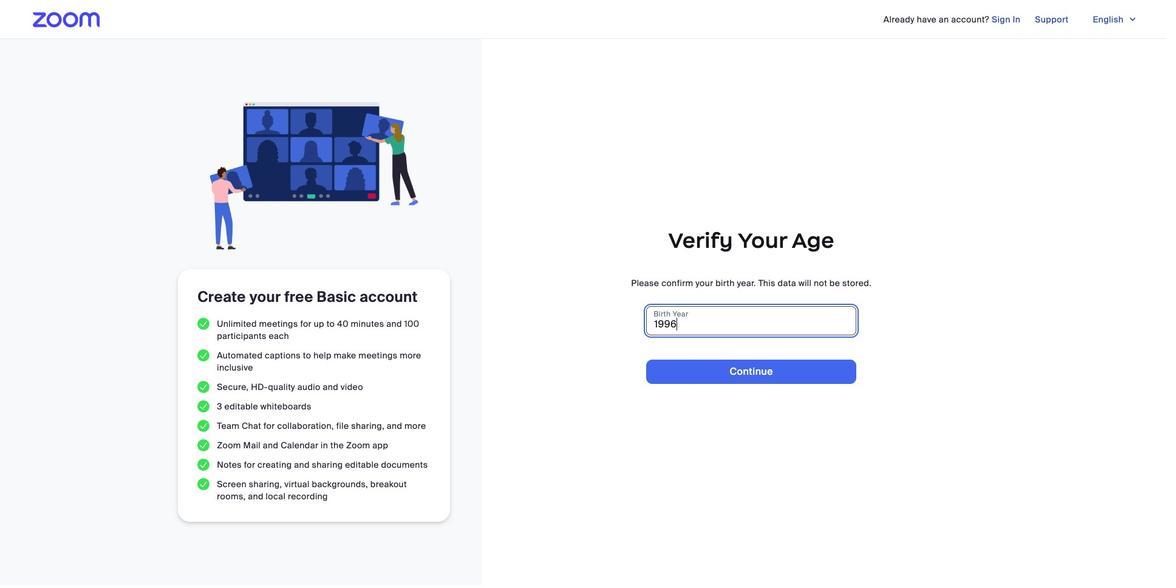 Task type: describe. For each thing, give the bounding box(es) containing it.
chat
[[242, 420, 261, 431]]

file
[[336, 420, 349, 431]]

0 vertical spatial editable
[[225, 401, 258, 412]]

verify
[[668, 227, 733, 254]]

english button
[[1083, 10, 1147, 29]]

40
[[337, 318, 349, 329]]

and right mail
[[263, 440, 279, 450]]

an
[[939, 14, 949, 25]]

create your free basic account
[[198, 287, 418, 306]]

not
[[814, 277, 827, 288]]

zoom logo image
[[33, 12, 100, 27]]

to inside unlimited meetings for up to 40 minutes and 100 participants each
[[327, 318, 335, 329]]

the
[[330, 440, 344, 450]]

have
[[917, 14, 937, 25]]

1 horizontal spatial editable
[[345, 459, 379, 470]]

support
[[1035, 14, 1069, 25]]

2 zoom from the left
[[346, 440, 370, 450]]

english
[[1093, 14, 1124, 25]]

breakout
[[370, 478, 407, 489]]

and left the 'video'
[[323, 381, 338, 392]]

stored.
[[843, 277, 872, 288]]

be
[[830, 277, 840, 288]]

sign in button
[[992, 10, 1021, 29]]

inclusive
[[217, 362, 253, 373]]

2 vertical spatial for
[[244, 459, 255, 470]]

0 vertical spatial sharing,
[[351, 420, 385, 431]]

participants
[[217, 330, 267, 341]]

year
[[673, 309, 689, 319]]

basic
[[317, 287, 356, 306]]

zoom sign up banner image image
[[210, 102, 419, 249]]

mail
[[243, 440, 261, 450]]

will
[[799, 277, 812, 288]]

rooms,
[[217, 491, 246, 502]]

unlimited meetings for up to 40 minutes and 100 participants each
[[217, 318, 419, 341]]

app
[[373, 440, 388, 450]]

for for up
[[300, 318, 312, 329]]

birth
[[716, 277, 735, 288]]

please confirm your birth year. this data will not be stored.
[[631, 277, 872, 288]]

meetings inside the automated captions to help make meetings more inclusive
[[359, 350, 398, 361]]

creating
[[258, 459, 292, 470]]

3
[[217, 401, 222, 412]]

create
[[198, 287, 246, 306]]

and inside unlimited meetings for up to 40 minutes and 100 participants each
[[386, 318, 402, 329]]

for for collaboration,
[[264, 420, 275, 431]]

account
[[360, 287, 418, 306]]

continue
[[730, 365, 773, 378]]

already
[[884, 14, 915, 25]]

screen
[[217, 478, 247, 489]]

meetings inside unlimited meetings for up to 40 minutes and 100 participants each
[[259, 318, 298, 329]]

confirm
[[662, 277, 693, 288]]

automated captions to help make meetings more inclusive
[[217, 350, 421, 373]]

documents
[[381, 459, 428, 470]]

sharing
[[312, 459, 343, 470]]

in
[[1013, 14, 1021, 25]]

continue button
[[646, 359, 857, 384]]

help
[[314, 350, 332, 361]]

data
[[778, 277, 796, 288]]



Task type: locate. For each thing, give the bounding box(es) containing it.
meetings right the make
[[359, 350, 398, 361]]

2 horizontal spatial for
[[300, 318, 312, 329]]

sign
[[992, 14, 1011, 25]]

1 horizontal spatial your
[[696, 277, 714, 288]]

birth year
[[654, 309, 689, 319]]

more up 'documents'
[[405, 420, 426, 431]]

in
[[321, 440, 328, 450]]

and up app
[[387, 420, 402, 431]]

video
[[341, 381, 363, 392]]

backgrounds,
[[312, 478, 368, 489]]

1 vertical spatial for
[[264, 420, 275, 431]]

make
[[334, 350, 356, 361]]

1 vertical spatial sharing,
[[249, 478, 282, 489]]

and inside screen sharing, virtual backgrounds, breakout rooms, and local recording
[[248, 491, 264, 502]]

recording
[[288, 491, 328, 502]]

and left local
[[248, 491, 264, 502]]

for down mail
[[244, 459, 255, 470]]

1 vertical spatial meetings
[[359, 350, 398, 361]]

1 vertical spatial to
[[303, 350, 311, 361]]

year.
[[737, 277, 756, 288]]

sharing, inside screen sharing, virtual backgrounds, breakout rooms, and local recording
[[249, 478, 282, 489]]

down image
[[1129, 13, 1137, 26]]

0 vertical spatial to
[[327, 318, 335, 329]]

editable down secure,
[[225, 401, 258, 412]]

already have an account? sign in
[[884, 14, 1021, 25]]

whiteboards
[[261, 401, 312, 412]]

your left birth at the right
[[696, 277, 714, 288]]

each
[[269, 330, 289, 341]]

audio
[[298, 381, 321, 392]]

0 horizontal spatial for
[[244, 459, 255, 470]]

meetings up each
[[259, 318, 298, 329]]

this
[[759, 277, 776, 288]]

quality
[[268, 381, 295, 392]]

please
[[631, 277, 659, 288]]

for right "chat"
[[264, 420, 275, 431]]

zoom up notes
[[217, 440, 241, 450]]

meetings
[[259, 318, 298, 329], [359, 350, 398, 361]]

1 vertical spatial editable
[[345, 459, 379, 470]]

1 horizontal spatial for
[[264, 420, 275, 431]]

minutes
[[351, 318, 384, 329]]

to right up
[[327, 318, 335, 329]]

verify your age
[[668, 227, 835, 254]]

for left up
[[300, 318, 312, 329]]

age
[[792, 227, 835, 254]]

up
[[314, 318, 324, 329]]

zoom right the
[[346, 440, 370, 450]]

0 vertical spatial for
[[300, 318, 312, 329]]

automated
[[217, 350, 263, 361]]

calendar
[[281, 440, 319, 450]]

notes
[[217, 459, 242, 470]]

0 horizontal spatial editable
[[225, 401, 258, 412]]

1 zoom from the left
[[217, 440, 241, 450]]

1 horizontal spatial meetings
[[359, 350, 398, 361]]

sharing, up local
[[249, 478, 282, 489]]

more
[[400, 350, 421, 361], [405, 420, 426, 431]]

and down zoom mail and calendar in the zoom app
[[294, 459, 310, 470]]

3 editable whiteboards
[[217, 401, 312, 412]]

unlimited
[[217, 318, 257, 329]]

zoom mail and calendar in the zoom app
[[217, 440, 388, 450]]

for
[[300, 318, 312, 329], [264, 420, 275, 431], [244, 459, 255, 470]]

editable
[[225, 401, 258, 412], [345, 459, 379, 470]]

Birth Year text field
[[646, 306, 857, 335]]

0 horizontal spatial your
[[250, 287, 281, 306]]

more down 100
[[400, 350, 421, 361]]

100
[[404, 318, 419, 329]]

account?
[[951, 14, 990, 25]]

your left free
[[250, 287, 281, 306]]

for inside unlimited meetings for up to 40 minutes and 100 participants each
[[300, 318, 312, 329]]

to left 'help' at the left bottom
[[303, 350, 311, 361]]

birth
[[654, 309, 671, 319]]

notes for creating and sharing editable documents
[[217, 459, 428, 470]]

and
[[386, 318, 402, 329], [323, 381, 338, 392], [387, 420, 402, 431], [263, 440, 279, 450], [294, 459, 310, 470], [248, 491, 264, 502]]

secure,
[[217, 381, 249, 392]]

captions
[[265, 350, 301, 361]]

0 horizontal spatial zoom
[[217, 440, 241, 450]]

secure, hd-quality audio and video
[[217, 381, 363, 392]]

0 horizontal spatial meetings
[[259, 318, 298, 329]]

to inside the automated captions to help make meetings more inclusive
[[303, 350, 311, 361]]

sharing,
[[351, 420, 385, 431], [249, 478, 282, 489]]

0 vertical spatial meetings
[[259, 318, 298, 329]]

hd-
[[251, 381, 268, 392]]

free
[[285, 287, 313, 306]]

collaboration,
[[277, 420, 334, 431]]

more inside the automated captions to help make meetings more inclusive
[[400, 350, 421, 361]]

0 horizontal spatial sharing,
[[249, 478, 282, 489]]

team chat for collaboration, file sharing, and more
[[217, 420, 426, 431]]

editable down app
[[345, 459, 379, 470]]

team
[[217, 420, 240, 431]]

virtual
[[284, 478, 310, 489]]

sharing, up app
[[351, 420, 385, 431]]

your
[[696, 277, 714, 288], [250, 287, 281, 306]]

0 vertical spatial more
[[400, 350, 421, 361]]

local
[[266, 491, 286, 502]]

zoom
[[217, 440, 241, 450], [346, 440, 370, 450]]

screen sharing, virtual backgrounds, breakout rooms, and local recording
[[217, 478, 407, 502]]

1 vertical spatial more
[[405, 420, 426, 431]]

0 horizontal spatial to
[[303, 350, 311, 361]]

support link
[[1035, 10, 1069, 29]]

1 horizontal spatial to
[[327, 318, 335, 329]]

your
[[738, 227, 787, 254]]

and left 100
[[386, 318, 402, 329]]

1 horizontal spatial sharing,
[[351, 420, 385, 431]]

1 horizontal spatial zoom
[[346, 440, 370, 450]]

to
[[327, 318, 335, 329], [303, 350, 311, 361]]



Task type: vqa. For each thing, say whether or not it's contained in the screenshot.
banner
no



